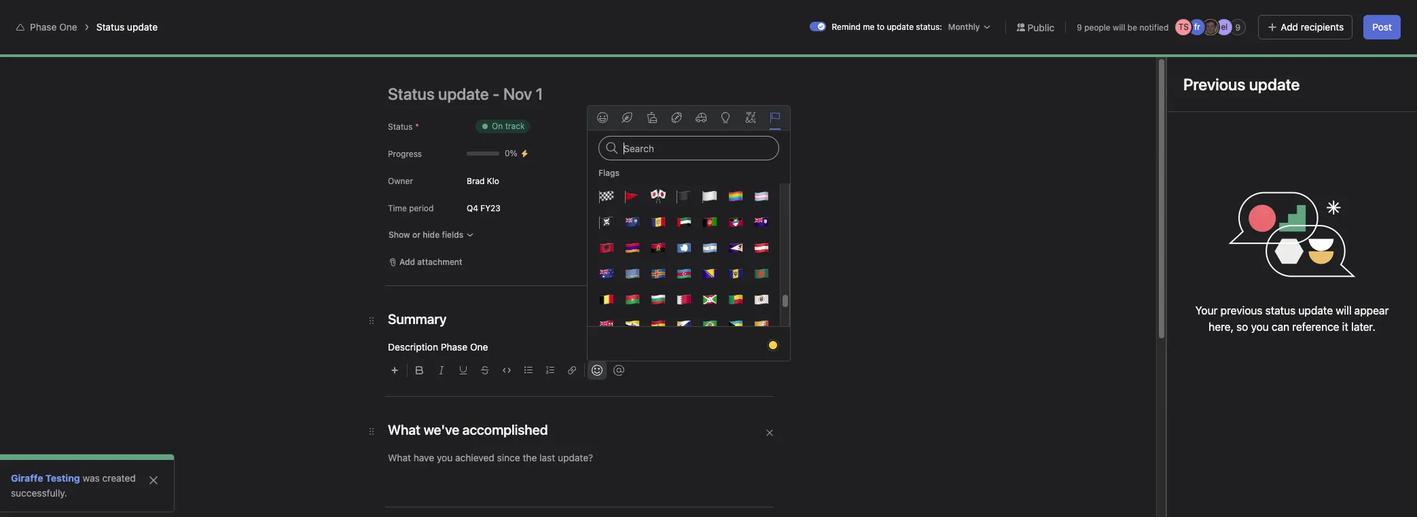 Task type: locate. For each thing, give the bounding box(es) containing it.
0 vertical spatial ts
[[1179, 22, 1189, 32]]

status
[[96, 21, 124, 33], [388, 122, 413, 132]]

🇦🇶 image
[[676, 240, 692, 256]]

🇦🇮 image
[[753, 214, 770, 230]]

fr right bk
[[1311, 52, 1317, 63]]

0%
[[505, 148, 518, 158]]

on track button
[[467, 114, 539, 139]]

0 horizontal spatial what's
[[482, 171, 525, 186]]

show or hide fields
[[389, 230, 464, 240]]

track inside popup button
[[505, 121, 525, 131]]

time
[[388, 203, 407, 213]]

a
[[637, 353, 642, 365]]

1 vertical spatial will
[[1336, 304, 1352, 317]]

sub- right a
[[645, 353, 665, 365]]

1 horizontal spatial one
[[470, 341, 488, 353]]

attachment
[[417, 257, 462, 267]]

was created successfully.
[[11, 472, 136, 499]]

🇧🇦 image
[[702, 266, 718, 282]]

to right 🇧🇳 icon
[[641, 323, 650, 334]]

1 vertical spatial status
[[388, 122, 413, 132]]

1 vertical spatial description
[[482, 424, 540, 436]]

🇧🇯 image
[[727, 292, 744, 308]]

0 horizontal spatial will
[[1113, 22, 1126, 32]]

0 vertical spatial sub-
[[573, 267, 591, 277]]

0 vertical spatial remove section image
[[766, 318, 774, 326]]

2 vertical spatial goals
[[615, 323, 639, 334]]

1 horizontal spatial to
[[877, 22, 885, 32]]

*
[[415, 122, 419, 132]]

will up 'it'
[[1336, 304, 1352, 317]]

billing
[[1327, 11, 1350, 21]]

1 horizontal spatial fr
[[1311, 52, 1317, 63]]

update
[[127, 21, 158, 33], [887, 22, 914, 32], [1299, 304, 1333, 317], [714, 323, 744, 334]]

0 horizontal spatial add
[[400, 257, 415, 267]]

status:
[[916, 22, 942, 32]]

add attachment button
[[383, 253, 469, 272]]

1 horizontal spatial will
[[1336, 304, 1352, 317]]

phase one
[[30, 21, 77, 33]]

2 horizontal spatial goals
[[615, 323, 639, 334]]

what's up 'el'
[[1218, 11, 1245, 21]]

goals right 🇧🇲 image
[[615, 323, 639, 334]]

goals left "team"
[[289, 42, 312, 54]]

🇧🇹 image
[[753, 317, 770, 334]]

17
[[1160, 16, 1169, 26]]

1 vertical spatial what's
[[482, 171, 525, 186]]

0 horizontal spatial fr
[[1194, 22, 1201, 32]]

0 horizontal spatial status
[[96, 21, 124, 33]]

what's inside button
[[1218, 11, 1245, 21]]

1 horizontal spatial sub-
[[595, 323, 615, 334]]

template i
[[35, 446, 81, 458]]

1 vertical spatial to
[[641, 323, 650, 334]]

2 horizontal spatial sub-
[[645, 353, 665, 365]]

🇧🇶 image
[[676, 317, 692, 334]]

sub- right no
[[573, 267, 591, 277]]

1 vertical spatial sub-
[[595, 323, 615, 334]]

9 left the people
[[1077, 22, 1082, 32]]

one up strikethrough icon
[[470, 341, 488, 353]]

update left status:
[[887, 22, 914, 32]]

0 vertical spatial ja
[[1207, 22, 1216, 32]]

cross-functional project plan
[[35, 468, 163, 480]]

🇦🇷 image
[[702, 240, 718, 256]]

at mention image
[[614, 365, 624, 376]]

add billing info button
[[1303, 7, 1373, 26]]

add recipients button
[[1259, 15, 1353, 39]]

🎌 image
[[650, 188, 666, 205]]

1 remove section image from the top
[[766, 318, 774, 326]]

invite
[[38, 493, 63, 505]]

add for add recipients
[[1281, 21, 1299, 33]]

status left *
[[388, 122, 413, 132]]

link image
[[568, 366, 576, 374]]

track right on
[[505, 121, 525, 131]]

Search field
[[599, 136, 779, 160]]

2 remove section image from the top
[[766, 429, 774, 437]]

0 vertical spatial one
[[59, 21, 77, 33]]

functional
[[65, 468, 108, 480]]

1 horizontal spatial ja
[[1323, 52, 1332, 63]]

update up reference
[[1299, 304, 1333, 317]]

invite button
[[13, 487, 71, 512]]

testing
[[45, 472, 80, 484]]

0 vertical spatial will
[[1113, 22, 1126, 32]]

strikethrough image
[[481, 366, 489, 374]]

q4
[[467, 203, 478, 213]]

one up home 'link'
[[59, 21, 77, 33]]

trial?
[[1270, 11, 1289, 21]]

0 vertical spatial what's
[[1218, 11, 1245, 21]]

1 vertical spatial goals
[[591, 267, 611, 277]]

remind me to update status:
[[832, 22, 942, 32]]

project
[[111, 468, 142, 480]]

🇧🇴 image
[[650, 317, 666, 334]]

1 horizontal spatial description
[[482, 424, 540, 436]]

status for status *
[[388, 122, 413, 132]]

to right me
[[877, 22, 885, 32]]

0 vertical spatial track
[[505, 121, 525, 131]]

status update
[[96, 21, 158, 33]]

track for on track
[[505, 121, 525, 131]]

connect a sub-goal
[[598, 353, 684, 365]]

🇦🇽 image
[[650, 266, 666, 282]]

this
[[747, 323, 763, 334]]

🇧🇬 image
[[650, 292, 666, 308]]

1 vertical spatial track
[[651, 202, 674, 214]]

🇦🇸 image
[[727, 240, 744, 256]]

you
[[1251, 321, 1269, 333]]

description down code icon
[[482, 424, 540, 436]]

0 horizontal spatial description
[[388, 341, 438, 353]]

at
[[573, 202, 583, 214]]

switch
[[810, 22, 827, 31]]

2 vertical spatial sub-
[[645, 353, 665, 365]]

sub- right use at bottom
[[595, 323, 615, 334]]

ts
[[1179, 22, 1189, 32], [1295, 52, 1305, 63]]

monthly button
[[945, 20, 995, 34]]

🇦🇹 image
[[753, 240, 770, 256]]

0 horizontal spatial 9
[[1077, 22, 1082, 32]]

progress
[[388, 149, 422, 159]]

🏳️ image
[[702, 188, 718, 205]]

add inside "button"
[[1309, 11, 1325, 21]]

0 vertical spatial goals
[[289, 42, 312, 54]]

🇦🇬 image
[[727, 214, 744, 230]]

fr
[[1194, 22, 1201, 32], [1311, 52, 1317, 63]]

my
[[1256, 11, 1268, 21]]

1 horizontal spatial phase
[[441, 341, 468, 353]]

hide sidebar image
[[18, 11, 29, 22]]

one
[[59, 21, 77, 33], [470, 341, 488, 353]]

1 horizontal spatial goals
[[591, 267, 611, 277]]

0 vertical spatial status
[[96, 21, 124, 33]]

🇦🇪 image
[[676, 214, 692, 230]]

phase up underline image
[[441, 341, 468, 353]]

remove section image
[[766, 318, 774, 326], [766, 429, 774, 437]]

🇧🇳 image
[[624, 317, 640, 334]]

description for description phase one
[[388, 341, 438, 353]]

0 horizontal spatial phase
[[30, 21, 57, 33]]

people
[[1085, 22, 1111, 32]]

el
[[1221, 22, 1228, 32]]

in
[[1247, 11, 1254, 21]]

add inside button
[[1281, 21, 1299, 33]]

ts right bk
[[1295, 52, 1305, 63]]

2 horizontal spatial add
[[1309, 11, 1325, 21]]

update left this
[[714, 323, 744, 334]]

add
[[1309, 11, 1325, 21], [1281, 21, 1299, 33], [400, 257, 415, 267]]

1 horizontal spatial add
[[1281, 21, 1299, 33]]

at risk button
[[554, 196, 610, 221]]

ja left 'el'
[[1207, 22, 1216, 32]]

i
[[78, 446, 81, 458]]

🇦🇩 image
[[650, 214, 666, 230]]

goals for use sub-goals to automatically update this goal's progress.
[[615, 323, 639, 334]]

🇧🇪 image
[[598, 292, 615, 308]]

was
[[83, 472, 100, 484]]

🏴 image
[[676, 188, 692, 205]]

fr down trial
[[1194, 22, 1201, 32]]

goals down 🇦🇱 image
[[591, 267, 611, 277]]

0 horizontal spatial goals
[[289, 42, 312, 54]]

phase right hide sidebar image
[[30, 21, 57, 33]]

share button
[[1356, 48, 1401, 67]]

numbered list image
[[546, 366, 554, 374]]

🇧🇩 image
[[753, 266, 770, 282]]

add recipients
[[1281, 21, 1344, 33]]

1 vertical spatial fr
[[1311, 52, 1317, 63]]

1 horizontal spatial 9
[[1236, 22, 1241, 32]]

will left be
[[1113, 22, 1126, 32]]

add inside "dropdown button"
[[400, 257, 415, 267]]

0 horizontal spatial sub-
[[573, 267, 591, 277]]

be
[[1128, 22, 1137, 32]]

🇦🇺 image
[[598, 266, 615, 282]]

add attachment
[[400, 257, 462, 267]]

description up bold icon
[[388, 341, 438, 353]]

previous
[[1221, 304, 1263, 317]]

ja left 10
[[1323, 52, 1332, 63]]

list box
[[548, 5, 875, 27]]

2 9 from the left
[[1236, 22, 1241, 32]]

what's the status?
[[482, 171, 596, 186]]

ts left left
[[1179, 22, 1189, 32]]

status up home 'link'
[[96, 21, 124, 33]]

italics image
[[438, 366, 446, 374]]

sub- for no
[[573, 267, 591, 277]]

giraffe testing
[[11, 472, 80, 484]]

reference
[[1293, 321, 1340, 333]]

description
[[388, 341, 438, 353], [482, 424, 540, 436]]

1 vertical spatial one
[[470, 341, 488, 353]]

add for add attachment
[[400, 257, 415, 267]]

what's in my trial?
[[1218, 11, 1289, 21]]

1 vertical spatial phase
[[441, 341, 468, 353]]

1 horizontal spatial track
[[651, 202, 674, 214]]

1 9 from the left
[[1077, 22, 1082, 32]]

🇦🇨 image
[[624, 214, 640, 230]]

🇧🇭 image
[[676, 292, 692, 308]]

my workspace goals
[[223, 42, 312, 54]]

bold image
[[416, 366, 424, 374]]

to
[[877, 22, 885, 32], [641, 323, 650, 334]]

template i link
[[8, 442, 155, 463]]

9 right 'el'
[[1236, 22, 1241, 32]]

notified
[[1140, 22, 1169, 32]]

0 vertical spatial description
[[388, 341, 438, 353]]

0 horizontal spatial track
[[505, 121, 525, 131]]

toolbar
[[385, 355, 785, 380]]

1 horizontal spatial ts
[[1295, 52, 1305, 63]]

🇧🇱 image
[[753, 292, 770, 308]]

🇦🇿 image
[[676, 266, 692, 282]]

track right off
[[651, 202, 674, 214]]

1 vertical spatial remove section image
[[766, 429, 774, 437]]

use sub-goals to automatically update this goal's progress.
[[575, 323, 836, 334]]

1 horizontal spatial status
[[388, 122, 413, 132]]

0 horizontal spatial to
[[641, 323, 650, 334]]

what's down 0%
[[482, 171, 525, 186]]

1 horizontal spatial what's
[[1218, 11, 1245, 21]]

0 vertical spatial phase
[[30, 21, 57, 33]]

track inside button
[[651, 202, 674, 214]]

Goal name text field
[[471, 104, 1099, 153]]



Task type: vqa. For each thing, say whether or not it's contained in the screenshot.
Insert an object ICON at the bottom of page
yes



Task type: describe. For each thing, give the bounding box(es) containing it.
team sprint goal link
[[326, 41, 401, 56]]

my workspace goals link
[[223, 41, 312, 56]]

bulleted list image
[[525, 366, 533, 374]]

add for add billing info
[[1309, 11, 1325, 21]]

my
[[223, 42, 236, 54]]

🚩 image
[[624, 188, 640, 205]]

risk
[[585, 202, 601, 214]]

0 vertical spatial to
[[877, 22, 885, 32]]

flags
[[599, 168, 620, 178]]

post button
[[1364, 15, 1401, 39]]

status
[[1266, 304, 1296, 317]]

bk
[[1281, 52, 1292, 63]]

goals for no sub-goals connected
[[591, 267, 611, 277]]

underline image
[[459, 366, 467, 374]]

insert an object image
[[391, 366, 399, 374]]

🇦🇱 image
[[598, 240, 615, 256]]

phase one link
[[30, 21, 77, 33]]

cross-
[[35, 468, 65, 480]]

recipients
[[1301, 21, 1344, 33]]

update up home 'link'
[[127, 21, 158, 33]]

sub- for use
[[595, 323, 615, 334]]

will inside your previous status update will appear here, so you can reference it later.
[[1336, 304, 1352, 317]]

info
[[1352, 11, 1366, 21]]

brad
[[467, 176, 485, 186]]

what's in my trial? button
[[1212, 7, 1295, 26]]

9 people will be notified
[[1077, 22, 1169, 32]]

9 for 9
[[1236, 22, 1241, 32]]

remind
[[832, 22, 861, 32]]

🇦🇫 image
[[702, 214, 718, 230]]

successfully.
[[11, 487, 67, 499]]

period
[[409, 203, 434, 213]]

🏴‍☠️ image
[[598, 214, 615, 230]]

connect
[[598, 353, 635, 365]]

🏳️‍🌈 image
[[727, 188, 744, 205]]

🇧🇧 image
[[727, 266, 744, 282]]

q4 fy23
[[467, 203, 501, 213]]

🏳️‍⚧️ image
[[753, 188, 770, 205]]

on
[[492, 121, 503, 131]]

automatically
[[653, 323, 711, 334]]

🏁 image
[[598, 188, 615, 205]]

show or hide fields button
[[383, 226, 481, 245]]

connect a sub-goal button
[[575, 347, 693, 372]]

goal
[[381, 42, 401, 54]]

add billing info
[[1309, 11, 1366, 21]]

1 vertical spatial ts
[[1295, 52, 1305, 63]]

🇧🇫 image
[[624, 292, 640, 308]]

owner
[[388, 176, 413, 186]]

workspace
[[239, 42, 286, 54]]

public
[[1028, 21, 1055, 33]]

0 horizontal spatial one
[[59, 21, 77, 33]]

code image
[[503, 366, 511, 374]]

monthly
[[948, 22, 980, 32]]

description phase one
[[388, 341, 488, 353]]

no
[[560, 267, 571, 277]]

team sprint goal
[[326, 42, 401, 54]]

off track
[[635, 202, 674, 214]]

update inside your previous status update will appear here, so you can reference it later.
[[1299, 304, 1333, 317]]

goal
[[665, 353, 684, 365]]

created
[[102, 472, 136, 484]]

🇦🇲 image
[[624, 240, 640, 256]]

appear
[[1355, 304, 1389, 317]]

giraffe
[[11, 472, 43, 484]]

what's for what's the status?
[[482, 171, 525, 186]]

track for off track
[[651, 202, 674, 214]]

0 vertical spatial fr
[[1194, 22, 1201, 32]]

left
[[1191, 16, 1204, 26]]

connected
[[614, 267, 654, 277]]

sub- inside button
[[645, 353, 665, 365]]

post
[[1373, 21, 1392, 33]]

Section title text field
[[388, 421, 548, 440]]

or
[[412, 230, 421, 240]]

10
[[1336, 53, 1345, 63]]

your
[[1196, 304, 1218, 317]]

🇦🇼 image
[[624, 266, 640, 282]]

🇧🇲 image
[[598, 317, 615, 334]]

can
[[1272, 321, 1290, 333]]

1 vertical spatial ja
[[1323, 52, 1332, 63]]

so
[[1237, 321, 1248, 333]]

status for status update
[[96, 21, 124, 33]]

remove section image for section title text box
[[766, 429, 774, 437]]

0 horizontal spatial ja
[[1207, 22, 1216, 32]]

🇧🇷 image
[[702, 317, 718, 334]]

9 for 9 people will be notified
[[1077, 22, 1082, 32]]

home
[[35, 46, 61, 58]]

0 horizontal spatial ts
[[1179, 22, 1189, 32]]

Title of update text field
[[388, 79, 796, 109]]

fy23
[[481, 203, 501, 213]]

🇦🇴 image
[[650, 240, 666, 256]]

goal's
[[766, 323, 792, 334]]

template
[[35, 446, 76, 458]]

the status?
[[528, 171, 596, 186]]

hide
[[423, 230, 440, 240]]

what's for what's in my trial?
[[1218, 11, 1245, 21]]

giraffe testing link
[[11, 472, 80, 484]]

remove section image for section title text field
[[766, 318, 774, 326]]

me
[[863, 22, 875, 32]]

off
[[635, 202, 649, 214]]

progress.
[[794, 323, 836, 334]]

description for description
[[482, 424, 540, 436]]

Section title text field
[[388, 310, 447, 329]]

previous update
[[1184, 75, 1300, 94]]

your previous status update will appear here, so you can reference it later.
[[1196, 304, 1389, 333]]

share
[[1373, 52, 1395, 63]]

no sub-goals connected
[[560, 267, 654, 277]]

later.
[[1352, 321, 1376, 333]]

phase one
[[223, 57, 289, 73]]

home link
[[8, 41, 155, 63]]

time period
[[388, 203, 434, 213]]

goals for my workspace goals
[[289, 42, 312, 54]]

fields
[[442, 230, 464, 240]]

at risk
[[573, 202, 601, 214]]

free
[[1170, 6, 1187, 16]]

emoji image
[[592, 365, 603, 376]]

close image
[[148, 475, 159, 486]]

🇧🇮 image
[[702, 292, 718, 308]]

🇧🇸 image
[[727, 317, 744, 334]]



